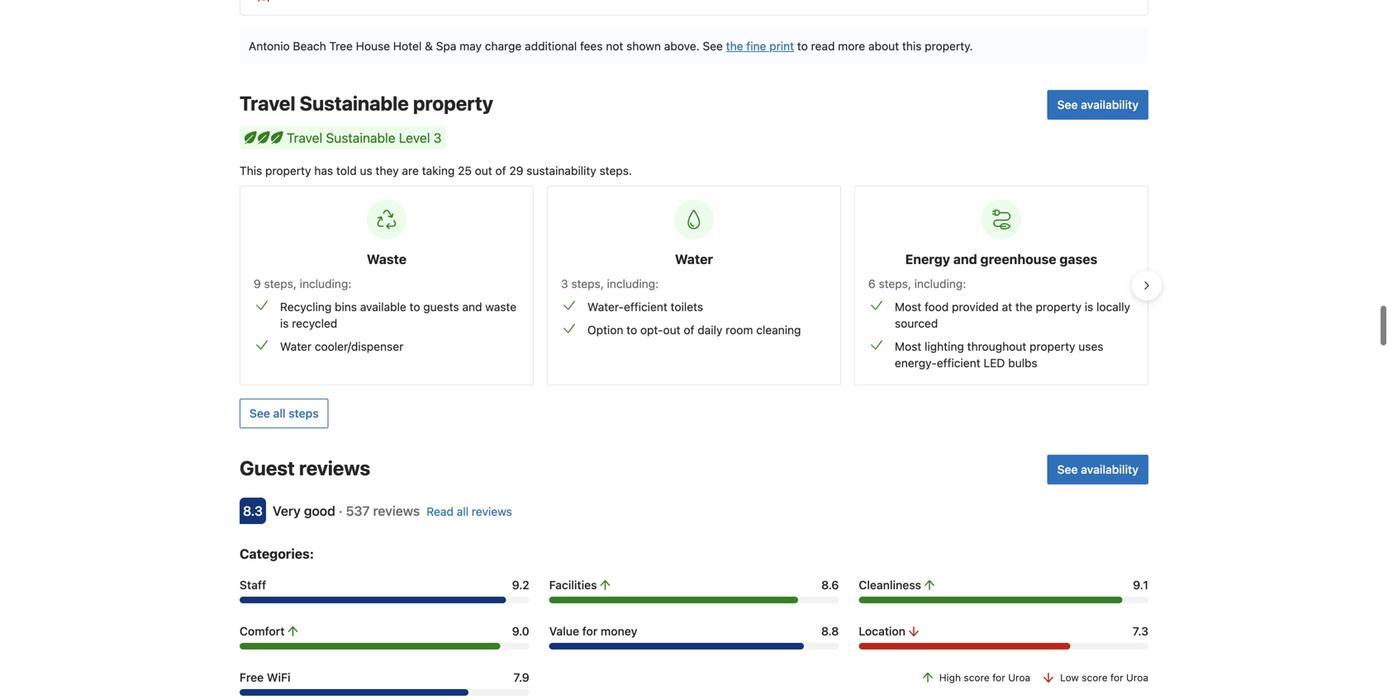 Task type: locate. For each thing, give the bounding box(es) containing it.
property left has
[[265, 164, 311, 178]]

1 vertical spatial see availability
[[1057, 463, 1139, 477]]

water up toilets on the top of page
[[675, 252, 713, 267]]

efficient inside most lighting throughout property uses energy-efficient led bulbs
[[937, 356, 981, 370]]

very
[[273, 504, 301, 519]]

most inside most food provided at the property is locally sourced
[[895, 300, 922, 314]]

0 horizontal spatial all
[[273, 407, 286, 421]]

steps, up water-
[[571, 277, 604, 291]]

score right 'low'
[[1082, 673, 1108, 684]]

for right 'low'
[[1111, 673, 1124, 684]]

read
[[811, 39, 835, 53]]

water
[[675, 252, 713, 267], [280, 340, 312, 354]]

the
[[726, 39, 743, 53], [1016, 300, 1033, 314]]

1 vertical spatial is
[[280, 317, 289, 330]]

out down toilets on the top of page
[[663, 323, 681, 337]]

1 vertical spatial the
[[1016, 300, 1033, 314]]

free wifi
[[240, 671, 291, 685]]

0 vertical spatial and
[[954, 252, 977, 267]]

see all steps
[[250, 407, 319, 421]]

water down recycled
[[280, 340, 312, 354]]

1 horizontal spatial all
[[457, 505, 469, 519]]

of left 29
[[495, 164, 506, 178]]

1 horizontal spatial the
[[1016, 300, 1033, 314]]

antonio
[[249, 39, 290, 53]]

water for water cooler/dispenser
[[280, 340, 312, 354]]

to inside recycling bins available to guests and waste is recycled
[[410, 300, 420, 314]]

to left read
[[797, 39, 808, 53]]

0 vertical spatial efficient
[[624, 300, 668, 314]]

0 vertical spatial sustainable
[[300, 92, 409, 115]]

availability for travel sustainable property
[[1081, 98, 1139, 111]]

1 vertical spatial efficient
[[937, 356, 981, 370]]

read all reviews
[[427, 505, 512, 519]]

free
[[240, 671, 264, 685]]

scored 8.3 element
[[240, 498, 266, 525]]

sustainable for property
[[300, 92, 409, 115]]

1 horizontal spatial and
[[954, 252, 977, 267]]

1 vertical spatial to
[[410, 300, 420, 314]]

1 vertical spatial availability
[[1081, 463, 1139, 477]]

0 vertical spatial to
[[797, 39, 808, 53]]

1 horizontal spatial water
[[675, 252, 713, 267]]

travel up has
[[287, 130, 323, 146]]

2 horizontal spatial reviews
[[472, 505, 512, 519]]

is left locally
[[1085, 300, 1094, 314]]

out right 25
[[475, 164, 492, 178]]

including: up food
[[915, 277, 966, 291]]

review categories element
[[240, 545, 314, 564]]

1 vertical spatial 3
[[561, 277, 568, 291]]

2 horizontal spatial steps,
[[879, 277, 911, 291]]

1 vertical spatial out
[[663, 323, 681, 337]]

0 vertical spatial see availability button
[[1048, 90, 1149, 120]]

waste
[[485, 300, 517, 314]]

most
[[895, 300, 922, 314], [895, 340, 922, 354]]

sustainable up the travel sustainable level 3
[[300, 92, 409, 115]]

antonio beach tree house hotel & spa may charge additional fees not shown above. see the fine print to read more about this property.
[[249, 39, 973, 53]]

0 horizontal spatial uroa
[[1008, 673, 1031, 684]]

most up sourced
[[895, 300, 922, 314]]

wifi
[[267, 671, 291, 685]]

1 steps, from the left
[[264, 277, 297, 291]]

2 uroa from the left
[[1126, 673, 1149, 684]]

see
[[703, 39, 723, 53], [1057, 98, 1078, 111], [250, 407, 270, 421], [1057, 463, 1078, 477]]

0 vertical spatial out
[[475, 164, 492, 178]]

including: up water-efficient toilets
[[607, 277, 659, 291]]

2 horizontal spatial to
[[797, 39, 808, 53]]

1 vertical spatial see availability button
[[1048, 455, 1149, 485]]

1 vertical spatial and
[[462, 300, 482, 314]]

0 horizontal spatial to
[[410, 300, 420, 314]]

0 horizontal spatial for
[[582, 625, 598, 639]]

all left steps
[[273, 407, 286, 421]]

efficient down lighting
[[937, 356, 981, 370]]

at
[[1002, 300, 1012, 314]]

property.
[[925, 39, 973, 53]]

2 most from the top
[[895, 340, 922, 354]]

sustainable
[[300, 92, 409, 115], [326, 130, 396, 146]]

see availability
[[1057, 98, 1139, 111], [1057, 463, 1139, 477]]

3 steps, from the left
[[879, 277, 911, 291]]

for
[[582, 625, 598, 639], [993, 673, 1006, 684], [1111, 673, 1124, 684]]

1 horizontal spatial reviews
[[373, 504, 420, 519]]

all for read
[[457, 505, 469, 519]]

of left daily
[[684, 323, 695, 337]]

travel down antonio
[[240, 92, 296, 115]]

recycling
[[280, 300, 332, 314]]

steps
[[289, 407, 319, 421]]

fees
[[580, 39, 603, 53]]

to left guests
[[410, 300, 420, 314]]

read
[[427, 505, 454, 519]]

for down location 7.3 "meter"
[[993, 673, 1006, 684]]

additional
[[525, 39, 577, 53]]

0 vertical spatial the
[[726, 39, 743, 53]]

score right high
[[964, 673, 990, 684]]

comfort 9.0 meter
[[240, 644, 529, 650]]

and right 'energy'
[[954, 252, 977, 267]]

1 horizontal spatial is
[[1085, 300, 1094, 314]]

steps, for water
[[571, 277, 604, 291]]

most up energy-
[[895, 340, 922, 354]]

1 see availability button from the top
[[1048, 90, 1149, 120]]

the fine print link
[[726, 39, 794, 53]]

uroa for low score for uroa
[[1126, 673, 1149, 684]]

for right the value
[[582, 625, 598, 639]]

toilets
[[671, 300, 703, 314]]

1 vertical spatial most
[[895, 340, 922, 354]]

provided
[[952, 300, 999, 314]]

537
[[346, 504, 370, 519]]

0 horizontal spatial 3
[[434, 130, 442, 146]]

0 vertical spatial most
[[895, 300, 922, 314]]

1 horizontal spatial steps,
[[571, 277, 604, 291]]

1 score from the left
[[964, 673, 990, 684]]

0 horizontal spatial including:
[[300, 277, 351, 291]]

1 horizontal spatial efficient
[[937, 356, 981, 370]]

carousel region
[[226, 179, 1162, 392]]

all inside button
[[273, 407, 286, 421]]

1 horizontal spatial uroa
[[1126, 673, 1149, 684]]

0 vertical spatial water
[[675, 252, 713, 267]]

sustainable for level
[[326, 130, 396, 146]]

property up uses
[[1036, 300, 1082, 314]]

0 horizontal spatial is
[[280, 317, 289, 330]]

uroa down the 7.3
[[1126, 673, 1149, 684]]

money
[[601, 625, 638, 639]]

0 vertical spatial is
[[1085, 300, 1094, 314]]

recycling bins available to guests and waste is recycled
[[280, 300, 517, 330]]

property up level
[[413, 92, 493, 115]]

guest reviews element
[[240, 455, 1041, 482]]

guests
[[423, 300, 459, 314]]

level
[[399, 130, 430, 146]]

out
[[475, 164, 492, 178], [663, 323, 681, 337]]

9.0
[[512, 625, 529, 639]]

is inside most food provided at the property is locally sourced
[[1085, 300, 1094, 314]]

reviews right 537
[[373, 504, 420, 519]]

1 horizontal spatial for
[[993, 673, 1006, 684]]

reviews
[[299, 457, 370, 480], [373, 504, 420, 519], [472, 505, 512, 519]]

to left 'opt-'
[[627, 323, 637, 337]]

0 vertical spatial all
[[273, 407, 286, 421]]

staff
[[240, 579, 266, 592]]

3 including: from the left
[[915, 277, 966, 291]]

0 horizontal spatial score
[[964, 673, 990, 684]]

see inside button
[[250, 407, 270, 421]]

low score for uroa
[[1060, 673, 1149, 684]]

2 see availability from the top
[[1057, 463, 1139, 477]]

&
[[425, 39, 433, 53]]

6
[[869, 277, 876, 291]]

and left waste
[[462, 300, 482, 314]]

efficient up 'opt-'
[[624, 300, 668, 314]]

0 horizontal spatial water
[[280, 340, 312, 354]]

score for low
[[1082, 673, 1108, 684]]

0 vertical spatial travel
[[240, 92, 296, 115]]

water-
[[588, 300, 624, 314]]

0 vertical spatial availability
[[1081, 98, 1139, 111]]

0 horizontal spatial steps,
[[264, 277, 297, 291]]

1 horizontal spatial 3
[[561, 277, 568, 291]]

1 most from the top
[[895, 300, 922, 314]]

cleanliness 9.1 meter
[[859, 597, 1149, 604]]

available
[[360, 300, 406, 314]]

travel for travel sustainable property
[[240, 92, 296, 115]]

the inside most food provided at the property is locally sourced
[[1016, 300, 1033, 314]]

reviews right 'read'
[[472, 505, 512, 519]]

0 horizontal spatial out
[[475, 164, 492, 178]]

1 horizontal spatial of
[[684, 323, 695, 337]]

8.3
[[243, 504, 263, 519]]

1 vertical spatial travel
[[287, 130, 323, 146]]

2 see availability button from the top
[[1048, 455, 1149, 485]]

0 vertical spatial 3
[[434, 130, 442, 146]]

0 horizontal spatial reviews
[[299, 457, 370, 480]]

free wifi 7.9 meter
[[240, 690, 529, 697]]

water-efficient toilets
[[588, 300, 703, 314]]

about
[[869, 39, 899, 53]]

see availability for guest reviews
[[1057, 463, 1139, 477]]

value for money
[[549, 625, 638, 639]]

1 including: from the left
[[300, 277, 351, 291]]

uroa for high score for uroa
[[1008, 673, 1031, 684]]

most for most lighting throughout property uses energy-efficient led bulbs
[[895, 340, 922, 354]]

of inside carousel region
[[684, 323, 695, 337]]

1 vertical spatial of
[[684, 323, 695, 337]]

2 score from the left
[[1082, 673, 1108, 684]]

all for see
[[273, 407, 286, 421]]

3
[[434, 130, 442, 146], [561, 277, 568, 291]]

uroa down location 7.3 "meter"
[[1008, 673, 1031, 684]]

0 horizontal spatial of
[[495, 164, 506, 178]]

water for water
[[675, 252, 713, 267]]

7.9
[[514, 671, 529, 685]]

property inside most lighting throughout property uses energy-efficient led bulbs
[[1030, 340, 1076, 354]]

29
[[509, 164, 523, 178]]

bulbs
[[1008, 356, 1038, 370]]

steps, for energy and greenhouse gases
[[879, 277, 911, 291]]

guest
[[240, 457, 295, 480]]

1 vertical spatial water
[[280, 340, 312, 354]]

fine
[[747, 39, 766, 53]]

us
[[360, 164, 372, 178]]

the left fine
[[726, 39, 743, 53]]

this property has told us they are taking 25 out of 29 sustainability steps.
[[240, 164, 632, 178]]

and
[[954, 252, 977, 267], [462, 300, 482, 314]]

travel sustainable level 3
[[287, 130, 442, 146]]

most inside most lighting throughout property uses energy-efficient led bulbs
[[895, 340, 922, 354]]

0 vertical spatial see availability
[[1057, 98, 1139, 111]]

efficient
[[624, 300, 668, 314], [937, 356, 981, 370]]

1 vertical spatial sustainable
[[326, 130, 396, 146]]

all right 'read'
[[457, 505, 469, 519]]

is down recycling
[[280, 317, 289, 330]]

reviews up ·
[[299, 457, 370, 480]]

2 steps, from the left
[[571, 277, 604, 291]]

1 availability from the top
[[1081, 98, 1139, 111]]

2 availability from the top
[[1081, 463, 1139, 477]]

1 see availability from the top
[[1057, 98, 1139, 111]]

2 horizontal spatial for
[[1111, 673, 1124, 684]]

score
[[964, 673, 990, 684], [1082, 673, 1108, 684]]

see all steps button
[[240, 399, 329, 429]]

this
[[240, 164, 262, 178]]

2 including: from the left
[[607, 277, 659, 291]]

2 vertical spatial to
[[627, 323, 637, 337]]

the right at
[[1016, 300, 1033, 314]]

steps, right 9
[[264, 277, 297, 291]]

room
[[726, 323, 753, 337]]

1 horizontal spatial out
[[663, 323, 681, 337]]

1 horizontal spatial including:
[[607, 277, 659, 291]]

cleanliness
[[859, 579, 921, 592]]

1 uroa from the left
[[1008, 673, 1031, 684]]

hotel
[[393, 39, 422, 53]]

sourced
[[895, 317, 938, 330]]

of
[[495, 164, 506, 178], [684, 323, 695, 337]]

sustainable up us
[[326, 130, 396, 146]]

see availability button for guest reviews
[[1048, 455, 1149, 485]]

2 horizontal spatial including:
[[915, 277, 966, 291]]

see availability button for travel sustainable property
[[1048, 90, 1149, 120]]

1 vertical spatial all
[[457, 505, 469, 519]]

steps,
[[264, 277, 297, 291], [571, 277, 604, 291], [879, 277, 911, 291]]

0 horizontal spatial and
[[462, 300, 482, 314]]

categories:
[[240, 547, 314, 562]]

rated very good element
[[273, 504, 335, 519]]

comfort
[[240, 625, 285, 639]]

1 horizontal spatial score
[[1082, 673, 1108, 684]]

including: up recycling
[[300, 277, 351, 291]]

steps, right '6'
[[879, 277, 911, 291]]

property up bulbs
[[1030, 340, 1076, 354]]



Task type: vqa. For each thing, say whether or not it's contained in the screenshot.
USD
no



Task type: describe. For each thing, give the bounding box(es) containing it.
print
[[770, 39, 794, 53]]

tree
[[329, 39, 353, 53]]

energy and greenhouse gases
[[905, 252, 1098, 267]]

most lighting throughout property uses energy-efficient led bulbs
[[895, 340, 1104, 370]]

above.
[[664, 39, 700, 53]]

0 horizontal spatial the
[[726, 39, 743, 53]]

and inside recycling bins available to guests and waste is recycled
[[462, 300, 482, 314]]

sustainability
[[527, 164, 597, 178]]

steps, for waste
[[264, 277, 297, 291]]

recycled
[[292, 317, 337, 330]]

has
[[314, 164, 333, 178]]

lighting
[[925, 340, 964, 354]]

most for most food provided at the property is locally sourced
[[895, 300, 922, 314]]

staff 9.2 meter
[[240, 597, 529, 604]]

3 steps, including:
[[561, 277, 659, 291]]

25
[[458, 164, 472, 178]]

more
[[838, 39, 865, 53]]

8.8
[[821, 625, 839, 639]]

daily
[[698, 323, 723, 337]]

water cooler/dispenser
[[280, 340, 404, 354]]

opt-
[[640, 323, 663, 337]]

9.2
[[512, 579, 529, 592]]

option
[[588, 323, 623, 337]]

energy-
[[895, 356, 937, 370]]

gases
[[1060, 252, 1098, 267]]

shown
[[627, 39, 661, 53]]

led
[[984, 356, 1005, 370]]

property inside most food provided at the property is locally sourced
[[1036, 300, 1082, 314]]

greenhouse
[[981, 252, 1057, 267]]

9 steps, including:
[[254, 277, 351, 291]]

location
[[859, 625, 906, 639]]

high score for uroa
[[939, 673, 1031, 684]]

not
[[606, 39, 623, 53]]

value for money 8.8 meter
[[549, 644, 839, 650]]

9
[[254, 277, 261, 291]]

good
[[304, 504, 335, 519]]

are
[[402, 164, 419, 178]]

waste
[[367, 252, 407, 267]]

6 steps, including:
[[869, 277, 966, 291]]

high
[[939, 673, 961, 684]]

most food provided at the property is locally sourced
[[895, 300, 1131, 330]]

this
[[902, 39, 922, 53]]

8.6
[[822, 579, 839, 592]]

including: for waste
[[300, 277, 351, 291]]

they
[[376, 164, 399, 178]]

value
[[549, 625, 579, 639]]

for for high score for uroa
[[993, 673, 1006, 684]]

very good · 537 reviews
[[273, 504, 420, 519]]

guest reviews
[[240, 457, 370, 480]]

taking
[[422, 164, 455, 178]]

bins
[[335, 300, 357, 314]]

location 7.3 meter
[[859, 644, 1149, 650]]

cooler/dispenser
[[315, 340, 404, 354]]

out inside carousel region
[[663, 323, 681, 337]]

3 inside carousel region
[[561, 277, 568, 291]]

travel sustainable property
[[240, 92, 493, 115]]

locally
[[1097, 300, 1131, 314]]

cleaning
[[756, 323, 801, 337]]

is inside recycling bins available to guests and waste is recycled
[[280, 317, 289, 330]]

0 horizontal spatial efficient
[[624, 300, 668, 314]]

see availability for travel sustainable property
[[1057, 98, 1139, 111]]

steps.
[[600, 164, 632, 178]]

including: for energy and greenhouse gases
[[915, 277, 966, 291]]

may
[[460, 39, 482, 53]]

throughout
[[967, 340, 1027, 354]]

charge
[[485, 39, 522, 53]]

told
[[336, 164, 357, 178]]

uses
[[1079, 340, 1104, 354]]

for for low score for uroa
[[1111, 673, 1124, 684]]

availability for guest reviews
[[1081, 463, 1139, 477]]

score for high
[[964, 673, 990, 684]]

including: for water
[[607, 277, 659, 291]]

facilities
[[549, 579, 597, 592]]

house
[[356, 39, 390, 53]]

spa
[[436, 39, 457, 53]]

option to opt-out of daily room cleaning
[[588, 323, 801, 337]]

1 horizontal spatial to
[[627, 323, 637, 337]]

low
[[1060, 673, 1079, 684]]

energy
[[905, 252, 950, 267]]

0 vertical spatial of
[[495, 164, 506, 178]]

·
[[339, 504, 343, 519]]

facilities 8.6 meter
[[549, 597, 839, 604]]

travel for travel sustainable level 3
[[287, 130, 323, 146]]

beach
[[293, 39, 326, 53]]



